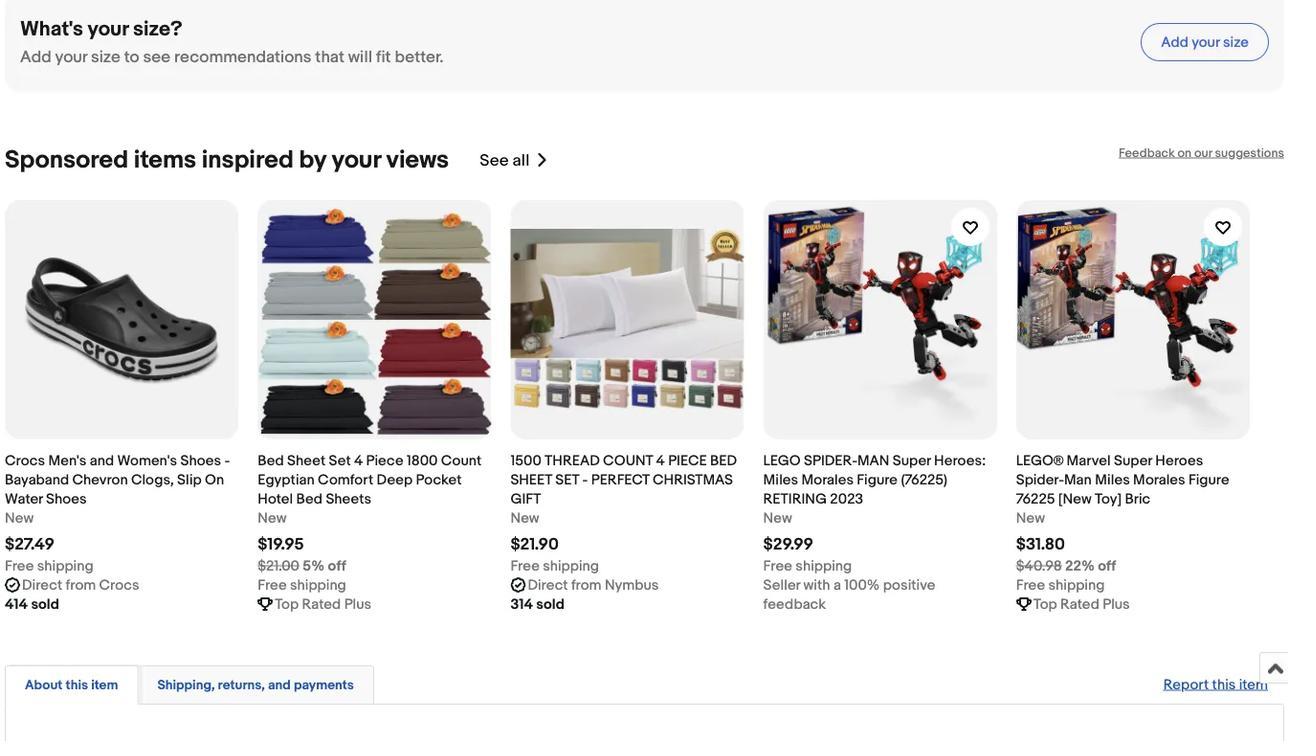 Task type: vqa. For each thing, say whether or not it's contained in the screenshot.
if to the right
no



Task type: describe. For each thing, give the bounding box(es) containing it.
76225
[[1017, 490, 1056, 507]]

heroes
[[1156, 452, 1204, 469]]

views
[[386, 146, 449, 175]]

bed sheet set 4 piece 1800 count egyptian comfort deep pocket hotel bed sheets new $19.95 $21.00 5% off free shipping
[[258, 452, 482, 594]]

new inside the 1500 thread count 4 piece bed sheet set - perfect christmas gift new $21.90 free shipping
[[511, 509, 540, 527]]

plus for $40.98
[[1103, 596, 1130, 613]]

sold for $27.49
[[31, 596, 59, 613]]

new inside lego® marvel super heroes spider-man miles morales figure 76225 [new toy] bric new $31.80 $40.98 22% off free shipping
[[1017, 509, 1046, 527]]

$21.00
[[258, 557, 300, 574]]

5%
[[303, 557, 325, 574]]

fit
[[376, 47, 391, 68]]

add inside button
[[1162, 34, 1189, 51]]

figure inside lego® marvel super heroes spider-man miles morales figure 76225 [new toy] bric new $31.80 $40.98 22% off free shipping
[[1189, 471, 1230, 488]]

off inside lego® marvel super heroes spider-man miles morales figure 76225 [new toy] bric new $31.80 $40.98 22% off free shipping
[[1098, 557, 1117, 574]]

$21.90 text field
[[511, 535, 559, 555]]

shipping inside lego® marvel super heroes spider-man miles morales figure 76225 [new toy] bric new $31.80 $40.98 22% off free shipping
[[1049, 576, 1105, 594]]

add inside what's your size? add your size to see recommendations that will fit better.
[[20, 47, 51, 68]]

man
[[1065, 471, 1092, 488]]

sheet
[[287, 452, 326, 469]]

man
[[858, 452, 890, 469]]

4 for sheets
[[354, 452, 363, 469]]

0 horizontal spatial free shipping text field
[[258, 575, 346, 595]]

free inside the 1500 thread count 4 piece bed sheet set - perfect christmas gift new $21.90 free shipping
[[511, 557, 540, 574]]

see all
[[480, 150, 530, 170]]

morales inside the lego spider-man super heroes: miles morales figure (76225) retiring 2023 new $29.99 free shipping seller with a 100% positive feedback
[[802, 471, 854, 488]]

our
[[1195, 146, 1213, 160]]

shipping inside the lego spider-man super heroes: miles morales figure (76225) retiring 2023 new $29.99 free shipping seller with a 100% positive feedback
[[796, 557, 852, 574]]

item for about this item
[[91, 677, 118, 693]]

miles inside the lego spider-man super heroes: miles morales figure (76225) retiring 2023 new $29.99 free shipping seller with a 100% positive feedback
[[764, 471, 799, 488]]

chevron
[[72, 471, 128, 488]]

seller
[[764, 576, 801, 594]]

$27.49
[[5, 535, 54, 555]]

new inside the lego spider-man super heroes: miles morales figure (76225) retiring 2023 new $29.99 free shipping seller with a 100% positive feedback
[[764, 509, 793, 527]]

414 sold
[[5, 596, 59, 613]]

top rated plus for $19.95
[[275, 596, 372, 613]]

deep
[[377, 471, 413, 488]]

- inside crocs men's and women's shoes - bayaband chevron clogs, slip on water shoes new $27.49 free shipping
[[224, 452, 230, 469]]

all
[[513, 150, 530, 170]]

top rated plus for $40.98
[[1034, 596, 1130, 613]]

314
[[511, 596, 533, 613]]

rated for $19.95
[[302, 596, 341, 613]]

crocs inside crocs men's and women's shoes - bayaband chevron clogs, slip on water shoes new $27.49 free shipping
[[5, 452, 45, 469]]

(76225)
[[901, 471, 948, 488]]

feedback
[[764, 596, 826, 613]]

morales inside lego® marvel super heroes spider-man miles morales figure 76225 [new toy] bric new $31.80 $40.98 22% off free shipping
[[1134, 471, 1186, 488]]

about
[[25, 677, 63, 693]]

feedback on our suggestions link
[[1119, 146, 1285, 160]]

add your size button
[[1141, 23, 1270, 61]]

off inside bed sheet set 4 piece 1800 count egyptian comfort deep pocket hotel bed sheets new $19.95 $21.00 5% off free shipping
[[328, 557, 346, 574]]

[new
[[1059, 490, 1092, 507]]

this for report
[[1213, 676, 1236, 693]]

$19.95
[[258, 535, 304, 555]]

314 sold text field
[[511, 595, 565, 614]]

gift
[[511, 490, 541, 507]]

direct from nymbus
[[528, 576, 659, 594]]

spider-
[[804, 452, 858, 469]]

shipping, returns, and payments
[[157, 677, 354, 693]]

miles inside lego® marvel super heroes spider-man miles morales figure 76225 [new toy] bric new $31.80 $40.98 22% off free shipping
[[1095, 471, 1130, 488]]

heroes:
[[935, 452, 986, 469]]

2023
[[830, 490, 864, 507]]

414 sold text field
[[5, 595, 59, 614]]

count
[[441, 452, 482, 469]]

from for $27.49
[[66, 576, 96, 594]]

$29.99
[[764, 535, 814, 555]]

314 sold
[[511, 596, 565, 613]]

what's your size? add your size to see recommendations that will fit better.
[[20, 16, 444, 68]]

0 horizontal spatial bed
[[258, 452, 284, 469]]

size inside what's your size? add your size to see recommendations that will fit better.
[[91, 47, 121, 68]]

women's
[[117, 452, 177, 469]]

see
[[143, 47, 171, 68]]

1 vertical spatial bed
[[296, 490, 323, 507]]

tab list containing about this item
[[5, 662, 1285, 705]]

report
[[1164, 676, 1209, 693]]

sponsored items inspired by your views
[[5, 146, 449, 175]]

to
[[124, 47, 139, 68]]

on
[[205, 471, 224, 488]]

egyptian
[[258, 471, 315, 488]]

inspired
[[202, 146, 294, 175]]

report this item
[[1164, 676, 1269, 693]]

previous price $21.00 5% off text field
[[258, 556, 346, 575]]

new text field for $19.95
[[258, 508, 287, 528]]

Direct from Crocs text field
[[22, 575, 139, 595]]

direct from crocs
[[22, 576, 139, 594]]

free shipping text field for $27.49
[[5, 556, 93, 575]]

$21.90
[[511, 535, 559, 555]]

direct for $27.49
[[22, 576, 62, 594]]

previous price $40.98 22% off text field
[[1017, 556, 1117, 575]]

positive
[[883, 576, 936, 594]]

$27.49 text field
[[5, 535, 54, 555]]

lego®
[[1017, 452, 1064, 469]]

super inside the lego spider-man super heroes: miles morales figure (76225) retiring 2023 new $29.99 free shipping seller with a 100% positive feedback
[[893, 452, 931, 469]]

slip
[[177, 471, 202, 488]]

Direct from Nymbus text field
[[528, 575, 659, 595]]

and for shipping, returns, and payments
[[268, 677, 291, 693]]

top for $19.95
[[275, 596, 299, 613]]

top rated plus text field for $40.98
[[1034, 595, 1130, 614]]

about this item button
[[25, 676, 118, 694]]

returns,
[[218, 677, 265, 693]]

size?
[[133, 16, 183, 41]]

recommendations
[[174, 47, 312, 68]]

feedback on our suggestions
[[1119, 146, 1285, 160]]

from for $21.90
[[571, 576, 602, 594]]

lego spider-man super heroes: miles morales figure (76225) retiring 2023 new $29.99 free shipping seller with a 100% positive feedback
[[764, 452, 986, 613]]

shipping inside bed sheet set 4 piece 1800 count egyptian comfort deep pocket hotel bed sheets new $19.95 $21.00 5% off free shipping
[[290, 576, 346, 594]]

new inside crocs men's and women's shoes - bayaband chevron clogs, slip on water shoes new $27.49 free shipping
[[5, 509, 34, 527]]

super inside lego® marvel super heroes spider-man miles morales figure 76225 [new toy] bric new $31.80 $40.98 22% off free shipping
[[1114, 452, 1153, 469]]

men's
[[48, 452, 87, 469]]

set
[[329, 452, 351, 469]]

See all text field
[[480, 150, 530, 170]]

new text field for $29.99
[[764, 508, 793, 528]]

free inside bed sheet set 4 piece 1800 count egyptian comfort deep pocket hotel bed sheets new $19.95 $21.00 5% off free shipping
[[258, 576, 287, 594]]

feedback
[[1119, 146, 1175, 160]]

- inside the 1500 thread count 4 piece bed sheet set - perfect christmas gift new $21.90 free shipping
[[583, 471, 588, 488]]

add your size
[[1162, 34, 1249, 51]]

sold for free
[[537, 596, 565, 613]]

crocs inside text box
[[99, 576, 139, 594]]

clogs,
[[131, 471, 174, 488]]

Seller with a 100% positive feedback text field
[[764, 575, 997, 614]]

free inside the lego spider-man super heroes: miles morales figure (76225) retiring 2023 new $29.99 free shipping seller with a 100% positive feedback
[[764, 557, 793, 574]]

nymbus
[[605, 576, 659, 594]]

piece
[[668, 452, 707, 469]]

sheets
[[326, 490, 371, 507]]



Task type: locate. For each thing, give the bounding box(es) containing it.
1 off from the left
[[328, 557, 346, 574]]

piece
[[366, 452, 404, 469]]

set
[[556, 471, 579, 488]]

this inside "button"
[[66, 677, 88, 693]]

1 horizontal spatial new text field
[[511, 508, 540, 528]]

0 horizontal spatial super
[[893, 452, 931, 469]]

and for crocs men's and women's shoes - bayaband chevron clogs, slip on water shoes new $27.49 free shipping
[[90, 452, 114, 469]]

0 horizontal spatial and
[[90, 452, 114, 469]]

report this item link
[[1154, 666, 1278, 703]]

shoes down bayaband
[[46, 490, 87, 507]]

top down "$21.00"
[[275, 596, 299, 613]]

$31.80 text field
[[1017, 535, 1066, 555]]

free shipping text field down $27.49 text box
[[5, 556, 93, 575]]

1 top rated plus text field from the left
[[275, 595, 372, 614]]

by
[[299, 146, 326, 175]]

1 horizontal spatial and
[[268, 677, 291, 693]]

and up chevron
[[90, 452, 114, 469]]

plus
[[344, 596, 372, 613], [1103, 596, 1130, 613]]

crocs up bayaband
[[5, 452, 45, 469]]

sponsored
[[5, 146, 128, 175]]

from
[[66, 576, 96, 594], [571, 576, 602, 594]]

0 horizontal spatial crocs
[[5, 452, 45, 469]]

2 new text field from the left
[[511, 508, 540, 528]]

1 horizontal spatial add
[[1162, 34, 1189, 51]]

top rated plus text field down 5%
[[275, 595, 372, 614]]

1 new text field from the left
[[5, 508, 34, 528]]

free shipping text field down $21.90 text field
[[511, 556, 599, 575]]

direct up "414 sold" text field
[[22, 576, 62, 594]]

spider-
[[1017, 471, 1065, 488]]

0 horizontal spatial new text field
[[5, 508, 34, 528]]

free
[[5, 557, 34, 574], [511, 557, 540, 574], [764, 557, 793, 574], [258, 576, 287, 594], [1017, 576, 1046, 594]]

size
[[1224, 34, 1249, 51], [91, 47, 121, 68]]

4 new from the left
[[764, 509, 793, 527]]

0 horizontal spatial top
[[275, 596, 299, 613]]

will
[[348, 47, 373, 68]]

top for $40.98
[[1034, 596, 1058, 613]]

off right 5%
[[328, 557, 346, 574]]

this for about
[[66, 677, 88, 693]]

new text field down the retiring
[[764, 508, 793, 528]]

bed
[[258, 452, 284, 469], [296, 490, 323, 507]]

1 horizontal spatial figure
[[1189, 471, 1230, 488]]

New text field
[[258, 508, 287, 528], [764, 508, 793, 528]]

this right about
[[66, 677, 88, 693]]

and inside crocs men's and women's shoes - bayaband chevron clogs, slip on water shoes new $27.49 free shipping
[[90, 452, 114, 469]]

see
[[480, 150, 509, 170]]

0 horizontal spatial sold
[[31, 596, 59, 613]]

payments
[[294, 677, 354, 693]]

new
[[5, 509, 34, 527], [258, 509, 287, 527], [511, 509, 540, 527], [764, 509, 793, 527], [1017, 509, 1046, 527]]

1 horizontal spatial top rated plus
[[1034, 596, 1130, 613]]

bed down egyptian at the bottom left of page
[[296, 490, 323, 507]]

0 horizontal spatial this
[[66, 677, 88, 693]]

new down 76225 on the right bottom of the page
[[1017, 509, 1046, 527]]

Free shipping text field
[[5, 556, 93, 575], [764, 556, 852, 575], [1017, 575, 1105, 595]]

toy]
[[1095, 490, 1122, 507]]

2 morales from the left
[[1134, 471, 1186, 488]]

perfect
[[591, 471, 650, 488]]

top rated plus text field for $19.95
[[275, 595, 372, 614]]

crocs down crocs men's and women's shoes - bayaband chevron clogs, slip on water shoes new $27.49 free shipping
[[99, 576, 139, 594]]

2 top rated plus from the left
[[1034, 596, 1130, 613]]

new down water
[[5, 509, 34, 527]]

miles up toy]
[[1095, 471, 1130, 488]]

free shipping text field down 22%
[[1017, 575, 1105, 595]]

$31.80
[[1017, 535, 1066, 555]]

bed
[[710, 452, 737, 469]]

top rated plus text field down 22%
[[1034, 595, 1130, 614]]

1500
[[511, 452, 542, 469]]

direct for free
[[528, 576, 568, 594]]

2 sold from the left
[[537, 596, 565, 613]]

new text field down 76225 on the right bottom of the page
[[1017, 508, 1046, 528]]

4 for $21.90
[[656, 452, 665, 469]]

new text field down hotel
[[258, 508, 287, 528]]

0 horizontal spatial free shipping text field
[[5, 556, 93, 575]]

bed up egyptian at the bottom left of page
[[258, 452, 284, 469]]

1 horizontal spatial top
[[1034, 596, 1058, 613]]

2 horizontal spatial new text field
[[1017, 508, 1046, 528]]

bric
[[1125, 490, 1151, 507]]

thread
[[545, 452, 600, 469]]

4 left piece
[[656, 452, 665, 469]]

0 horizontal spatial size
[[91, 47, 121, 68]]

sold right 414
[[31, 596, 59, 613]]

1 plus from the left
[[344, 596, 372, 613]]

shoes up slip
[[180, 452, 221, 469]]

figure down the man
[[857, 471, 898, 488]]

New text field
[[5, 508, 34, 528], [511, 508, 540, 528], [1017, 508, 1046, 528]]

sold right 314
[[537, 596, 565, 613]]

crocs
[[5, 452, 45, 469], [99, 576, 139, 594]]

Add your size to see recommendations that will fit better. text field
[[20, 47, 444, 68]]

and right returns,
[[268, 677, 291, 693]]

marvel
[[1067, 452, 1111, 469]]

0 horizontal spatial item
[[91, 677, 118, 693]]

1 horizontal spatial rated
[[1061, 596, 1100, 613]]

5 new from the left
[[1017, 509, 1046, 527]]

see all link
[[480, 146, 549, 175]]

item right report
[[1240, 676, 1269, 693]]

2 miles from the left
[[1095, 471, 1130, 488]]

morales down 'heroes'
[[1134, 471, 1186, 488]]

0 horizontal spatial morales
[[802, 471, 854, 488]]

1 horizontal spatial -
[[583, 471, 588, 488]]

top rated plus down 5%
[[275, 596, 372, 613]]

2 top from the left
[[1034, 596, 1058, 613]]

with
[[804, 576, 831, 594]]

plus for $19.95
[[344, 596, 372, 613]]

free shipping text field down 5%
[[258, 575, 346, 595]]

0 horizontal spatial 4
[[354, 452, 363, 469]]

0 horizontal spatial shoes
[[46, 490, 87, 507]]

new text field down water
[[5, 508, 34, 528]]

0 horizontal spatial miles
[[764, 471, 799, 488]]

free inside crocs men's and women's shoes - bayaband chevron clogs, slip on water shoes new $27.49 free shipping
[[5, 557, 34, 574]]

christmas
[[653, 471, 733, 488]]

0 horizontal spatial off
[[328, 557, 346, 574]]

pocket
[[416, 471, 462, 488]]

1 sold from the left
[[31, 596, 59, 613]]

0 vertical spatial and
[[90, 452, 114, 469]]

1 horizontal spatial top rated plus text field
[[1034, 595, 1130, 614]]

shipping,
[[157, 677, 215, 693]]

free shipping text field up with
[[764, 556, 852, 575]]

new inside bed sheet set 4 piece 1800 count egyptian comfort deep pocket hotel bed sheets new $19.95 $21.00 5% off free shipping
[[258, 509, 287, 527]]

2 top rated plus text field from the left
[[1034, 595, 1130, 614]]

figure inside the lego spider-man super heroes: miles morales figure (76225) retiring 2023 new $29.99 free shipping seller with a 100% positive feedback
[[857, 471, 898, 488]]

new down hotel
[[258, 509, 287, 527]]

0 horizontal spatial top rated plus text field
[[275, 595, 372, 614]]

1 vertical spatial crocs
[[99, 576, 139, 594]]

rated down 22%
[[1061, 596, 1100, 613]]

1 horizontal spatial miles
[[1095, 471, 1130, 488]]

top down the $40.98
[[1034, 596, 1058, 613]]

shipping down 22%
[[1049, 576, 1105, 594]]

shipping up 'direct from nymbus' text box
[[543, 557, 599, 574]]

1 horizontal spatial shoes
[[180, 452, 221, 469]]

$40.98
[[1017, 557, 1062, 574]]

1 horizontal spatial this
[[1213, 676, 1236, 693]]

items
[[134, 146, 196, 175]]

2 from from the left
[[571, 576, 602, 594]]

count
[[603, 452, 653, 469]]

4 inside the 1500 thread count 4 piece bed sheet set - perfect christmas gift new $21.90 free shipping
[[656, 452, 665, 469]]

2 new from the left
[[258, 509, 287, 527]]

$19.95 text field
[[258, 535, 304, 555]]

0 vertical spatial bed
[[258, 452, 284, 469]]

free down the $40.98
[[1017, 576, 1046, 594]]

1 horizontal spatial crocs
[[99, 576, 139, 594]]

4 right the "set"
[[354, 452, 363, 469]]

1 horizontal spatial morales
[[1134, 471, 1186, 488]]

1 direct from the left
[[22, 576, 62, 594]]

suggestions
[[1216, 146, 1285, 160]]

1 horizontal spatial free shipping text field
[[764, 556, 852, 575]]

1 horizontal spatial item
[[1240, 676, 1269, 693]]

that
[[315, 47, 345, 68]]

1 horizontal spatial bed
[[296, 490, 323, 507]]

1 morales from the left
[[802, 471, 854, 488]]

free down "$21.00"
[[258, 576, 287, 594]]

1 super from the left
[[893, 452, 931, 469]]

1 new text field from the left
[[258, 508, 287, 528]]

plus down the previous price $40.98 22% off text box
[[1103, 596, 1130, 613]]

2 rated from the left
[[1061, 596, 1100, 613]]

1 horizontal spatial from
[[571, 576, 602, 594]]

shipping inside the 1500 thread count 4 piece bed sheet set - perfect christmas gift new $21.90 free shipping
[[543, 557, 599, 574]]

0 horizontal spatial top rated plus
[[275, 596, 372, 613]]

100%
[[845, 576, 880, 594]]

1 from from the left
[[66, 576, 96, 594]]

1 top from the left
[[275, 596, 299, 613]]

2 direct from the left
[[528, 576, 568, 594]]

1 top rated plus from the left
[[275, 596, 372, 613]]

on
[[1178, 146, 1192, 160]]

1 horizontal spatial new text field
[[764, 508, 793, 528]]

1 new from the left
[[5, 509, 34, 527]]

1 vertical spatial -
[[583, 471, 588, 488]]

2 horizontal spatial free shipping text field
[[1017, 575, 1105, 595]]

item for report this item
[[1240, 676, 1269, 693]]

shipping inside crocs men's and women's shoes - bayaband chevron clogs, slip on water shoes new $27.49 free shipping
[[37, 557, 93, 574]]

shipping down 5%
[[290, 576, 346, 594]]

your
[[88, 16, 129, 41], [1192, 34, 1220, 51], [55, 47, 87, 68], [332, 146, 381, 175]]

Free shipping text field
[[511, 556, 599, 575], [258, 575, 346, 595]]

new text field down gift
[[511, 508, 540, 528]]

tab list
[[5, 662, 1285, 705]]

new down the retiring
[[764, 509, 793, 527]]

1 horizontal spatial plus
[[1103, 596, 1130, 613]]

0 vertical spatial crocs
[[5, 452, 45, 469]]

1 horizontal spatial size
[[1224, 34, 1249, 51]]

0 vertical spatial shoes
[[180, 452, 221, 469]]

free up seller
[[764, 557, 793, 574]]

1 horizontal spatial off
[[1098, 557, 1117, 574]]

off
[[328, 557, 346, 574], [1098, 557, 1117, 574]]

1 vertical spatial shoes
[[46, 490, 87, 507]]

shoes
[[180, 452, 221, 469], [46, 490, 87, 507]]

free down $27.49
[[5, 557, 34, 574]]

crocs men's and women's shoes - bayaband chevron clogs, slip on water shoes new $27.49 free shipping
[[5, 452, 230, 574]]

1 figure from the left
[[857, 471, 898, 488]]

new down gift
[[511, 509, 540, 527]]

morales down spider-
[[802, 471, 854, 488]]

1 rated from the left
[[302, 596, 341, 613]]

1 horizontal spatial 4
[[656, 452, 665, 469]]

shipping up with
[[796, 557, 852, 574]]

lego
[[764, 452, 801, 469]]

add
[[1162, 34, 1189, 51], [20, 47, 51, 68]]

off right 22%
[[1098, 557, 1117, 574]]

your inside button
[[1192, 34, 1220, 51]]

2 off from the left
[[1098, 557, 1117, 574]]

4 inside bed sheet set 4 piece 1800 count egyptian comfort deep pocket hotel bed sheets new $19.95 $21.00 5% off free shipping
[[354, 452, 363, 469]]

0 horizontal spatial rated
[[302, 596, 341, 613]]

top rated plus down 22%
[[1034, 596, 1130, 613]]

super
[[893, 452, 931, 469], [1114, 452, 1153, 469]]

what's
[[20, 16, 83, 41]]

top
[[275, 596, 299, 613], [1034, 596, 1058, 613]]

1800
[[407, 452, 438, 469]]

figure down 'heroes'
[[1189, 471, 1230, 488]]

free shipping text field for $29.99
[[764, 556, 852, 575]]

0 horizontal spatial direct
[[22, 576, 62, 594]]

0 horizontal spatial add
[[20, 47, 51, 68]]

size inside button
[[1224, 34, 1249, 51]]

3 new from the left
[[511, 509, 540, 527]]

0 horizontal spatial figure
[[857, 471, 898, 488]]

new text field for $27.49
[[5, 508, 34, 528]]

rated for $40.98
[[1061, 596, 1100, 613]]

sold inside text field
[[31, 596, 59, 613]]

0 horizontal spatial -
[[224, 452, 230, 469]]

plus down previous price $21.00 5% off text box
[[344, 596, 372, 613]]

0 horizontal spatial plus
[[344, 596, 372, 613]]

2 plus from the left
[[1103, 596, 1130, 613]]

comfort
[[318, 471, 374, 488]]

top rated plus
[[275, 596, 372, 613], [1034, 596, 1130, 613]]

super up bric
[[1114, 452, 1153, 469]]

2 new text field from the left
[[764, 508, 793, 528]]

a
[[834, 576, 841, 594]]

0 horizontal spatial from
[[66, 576, 96, 594]]

414
[[5, 596, 28, 613]]

22%
[[1066, 557, 1095, 574]]

sheet
[[511, 471, 552, 488]]

miles down lego
[[764, 471, 799, 488]]

1 horizontal spatial direct
[[528, 576, 568, 594]]

this right report
[[1213, 676, 1236, 693]]

super up (76225)
[[893, 452, 931, 469]]

1 miles from the left
[[764, 471, 799, 488]]

1 horizontal spatial super
[[1114, 452, 1153, 469]]

retiring
[[764, 490, 827, 507]]

about this item
[[25, 677, 118, 693]]

2 4 from the left
[[656, 452, 665, 469]]

item right about
[[91, 677, 118, 693]]

lego® marvel super heroes spider-man miles morales figure 76225 [new toy] bric new $31.80 $40.98 22% off free shipping
[[1017, 452, 1230, 594]]

2 super from the left
[[1114, 452, 1153, 469]]

hotel
[[258, 490, 293, 507]]

better.
[[395, 47, 444, 68]]

0 vertical spatial -
[[224, 452, 230, 469]]

0 horizontal spatial new text field
[[258, 508, 287, 528]]

and inside the "shipping, returns, and payments" button
[[268, 677, 291, 693]]

miles
[[764, 471, 799, 488], [1095, 471, 1130, 488]]

direct up 314 sold
[[528, 576, 568, 594]]

item inside "button"
[[91, 677, 118, 693]]

1 vertical spatial and
[[268, 677, 291, 693]]

1 4 from the left
[[354, 452, 363, 469]]

sold inside "text box"
[[537, 596, 565, 613]]

new text field for $21.90
[[511, 508, 540, 528]]

free inside lego® marvel super heroes spider-man miles morales figure 76225 [new toy] bric new $31.80 $40.98 22% off free shipping
[[1017, 576, 1046, 594]]

rated down 5%
[[302, 596, 341, 613]]

new text field for $31.80
[[1017, 508, 1046, 528]]

water
[[5, 490, 43, 507]]

2 figure from the left
[[1189, 471, 1230, 488]]

1 horizontal spatial sold
[[537, 596, 565, 613]]

free down $21.90
[[511, 557, 540, 574]]

Top Rated Plus text field
[[275, 595, 372, 614], [1034, 595, 1130, 614]]

$29.99 text field
[[764, 535, 814, 555]]

shipping up direct from crocs
[[37, 557, 93, 574]]

1500 thread count 4 piece bed sheet set - perfect christmas gift new $21.90 free shipping
[[511, 452, 737, 574]]

3 new text field from the left
[[1017, 508, 1046, 528]]

1 horizontal spatial free shipping text field
[[511, 556, 599, 575]]

bayaband
[[5, 471, 69, 488]]



